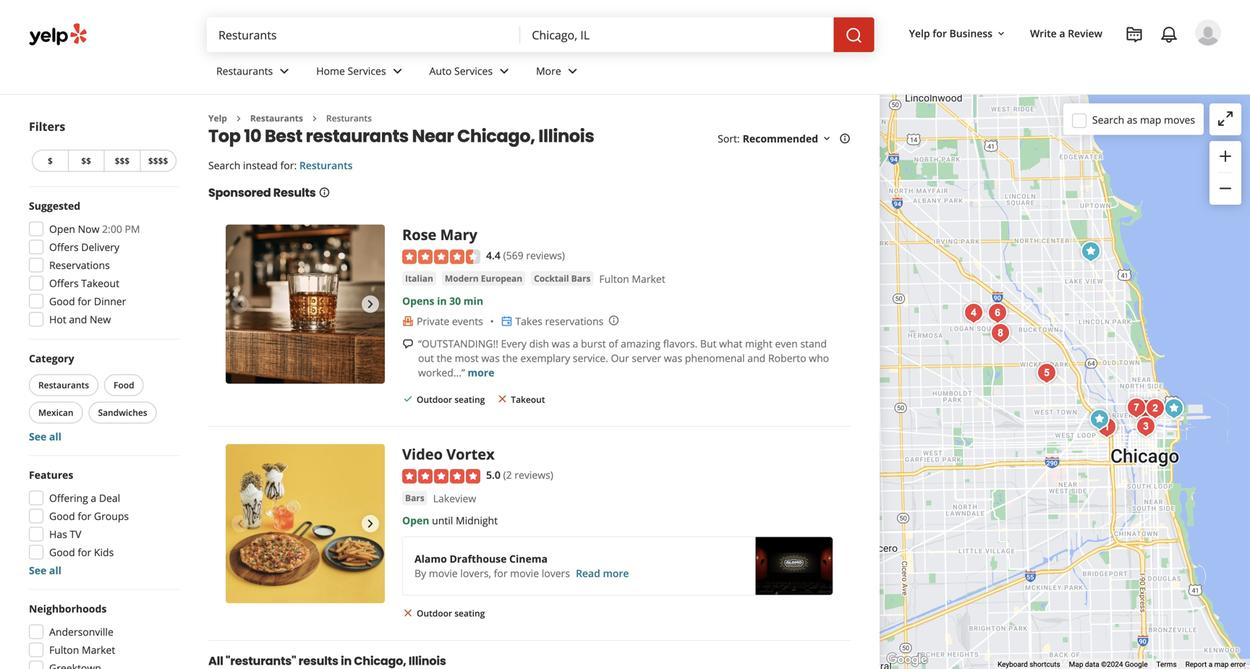 Task type: vqa. For each thing, say whether or not it's contained in the screenshot.
2e
no



Task type: locate. For each thing, give the bounding box(es) containing it.
market up amazing
[[632, 272, 665, 286]]

restaurants up yelp link
[[216, 64, 273, 78]]

movie down cinema
[[510, 567, 539, 580]]

0 horizontal spatial search
[[208, 158, 240, 172]]

see all for features
[[29, 564, 61, 577]]

write a review link
[[1025, 20, 1109, 46]]

seating
[[455, 394, 485, 405], [455, 608, 485, 619]]

map right as
[[1140, 113, 1162, 126]]

lakeview
[[433, 492, 476, 506]]

0 vertical spatial 16 info v2 image
[[839, 133, 851, 145]]

opens
[[402, 294, 434, 308]]

search down top
[[208, 158, 240, 172]]

2 the from the left
[[502, 351, 518, 365]]

2 vertical spatial restaurants
[[38, 379, 89, 391]]

1 vertical spatial map
[[1215, 660, 1229, 669]]

offers for offers delivery
[[49, 240, 79, 254]]

previous image
[[232, 296, 249, 313], [232, 515, 249, 533]]

sponsored results
[[208, 184, 316, 201]]

video
[[402, 444, 443, 464]]

andersonville
[[49, 625, 113, 639]]

outdoor for 16 close v2 image
[[417, 608, 452, 619]]

modern european button
[[442, 271, 525, 286]]

1 vertical spatial reviews)
[[515, 468, 554, 482]]

see all
[[29, 430, 61, 444], [29, 564, 61, 577]]

yelp inside "button"
[[909, 26, 930, 40]]

1 horizontal spatial yelp
[[909, 26, 930, 40]]

open down bars button
[[402, 514, 429, 528]]

offers down "reservations"
[[49, 276, 79, 290]]

5.0 (2 reviews)
[[486, 468, 554, 482]]

for inside "button"
[[933, 26, 947, 40]]

2 slideshow element from the top
[[226, 444, 385, 604]]

1 vertical spatial and
[[748, 351, 766, 365]]

2 horizontal spatial 24 chevron down v2 image
[[564, 63, 582, 80]]

1 vertical spatial slideshow element
[[226, 444, 385, 604]]

zoom in image
[[1217, 148, 1234, 165]]

pinstripes image
[[1160, 394, 1189, 423]]

next image left opens at the top of the page
[[362, 296, 379, 313]]

takeout up dinner
[[81, 276, 119, 290]]

1 vertical spatial more
[[603, 567, 629, 580]]

1 horizontal spatial market
[[632, 272, 665, 286]]

good for good for dinner
[[49, 295, 75, 308]]

3 good from the top
[[49, 546, 75, 559]]

a right report
[[1209, 660, 1213, 669]]

good down has tv at the left bottom
[[49, 546, 75, 559]]

0 horizontal spatial takeout
[[81, 276, 119, 290]]

0 horizontal spatial 16 chevron right v2 image
[[233, 113, 244, 124]]

deal
[[99, 491, 120, 505]]

good up has tv at the left bottom
[[49, 509, 75, 523]]

restaurants for restaurants button
[[38, 379, 89, 391]]

1 movie from the left
[[429, 567, 458, 580]]

2 outdoor from the top
[[417, 608, 452, 619]]

video vortex
[[402, 444, 495, 464]]

for:
[[280, 158, 297, 172]]

open
[[49, 222, 75, 236], [402, 514, 429, 528]]

1 horizontal spatial movie
[[510, 567, 539, 580]]

restaurants for the top restaurants link
[[216, 64, 273, 78]]

1 horizontal spatial map
[[1215, 660, 1229, 669]]

more link
[[525, 52, 593, 94]]

0 vertical spatial reviews)
[[526, 248, 565, 262]]

resturants
[[326, 112, 372, 124], [299, 158, 353, 172]]

restaurants up mexican
[[38, 379, 89, 391]]

2 outdoor seating from the top
[[417, 608, 485, 619]]

None field
[[207, 17, 520, 52], [520, 17, 834, 52]]

food
[[114, 379, 134, 391]]

see down mexican button
[[29, 430, 46, 444]]

slideshow element for video vortex
[[226, 444, 385, 604]]

good for good for kids
[[49, 546, 75, 559]]

0 horizontal spatial fulton
[[49, 643, 79, 657]]

fulton right cocktail bars link
[[599, 272, 629, 286]]

outdoor seating for 16 close v2 image
[[417, 608, 485, 619]]

the up the worked…"
[[437, 351, 452, 365]]

write
[[1030, 26, 1057, 40]]

16 takes reservations v2 image
[[501, 316, 513, 327]]

a left burst
[[573, 337, 578, 350]]

outdoor seating down the worked…"
[[417, 394, 485, 405]]

flavors.
[[663, 337, 698, 350]]

reviews) right (2
[[515, 468, 554, 482]]

1 vertical spatial good
[[49, 509, 75, 523]]

1 horizontal spatial open
[[402, 514, 429, 528]]

hot
[[49, 313, 66, 326]]

fulton market up amazing
[[599, 272, 665, 286]]

and inside "outstanding!! every dish was a burst of amazing flavors. but what might even stand out the most was the exemplary service. our server was phenomenal and roberto who worked…"
[[748, 351, 766, 365]]

offers up "reservations"
[[49, 240, 79, 254]]

1 all from the top
[[49, 430, 61, 444]]

seating down lovers,
[[455, 608, 485, 619]]

movie
[[429, 567, 458, 580], [510, 567, 539, 580]]

1 vertical spatial see all button
[[29, 564, 61, 577]]

1 good from the top
[[49, 295, 75, 308]]

good up the hot
[[49, 295, 75, 308]]

events
[[452, 314, 483, 328]]

2 none field from the left
[[520, 17, 834, 52]]

all down the good for kids
[[49, 564, 61, 577]]

0 vertical spatial good
[[49, 295, 75, 308]]

1 horizontal spatial fulton
[[599, 272, 629, 286]]

who
[[809, 351, 829, 365]]

0 vertical spatial slideshow element
[[226, 225, 385, 384]]

1 vertical spatial outdoor
[[417, 608, 452, 619]]

for for groups
[[78, 509, 91, 523]]

reviews) up cocktail
[[526, 248, 565, 262]]

bars right cocktail
[[571, 272, 591, 284]]

worked…"
[[418, 366, 465, 379]]

1 horizontal spatial fulton market
[[599, 272, 665, 286]]

resturants right for:
[[299, 158, 353, 172]]

yelp left business in the right of the page
[[909, 26, 930, 40]]

1 outdoor from the top
[[417, 394, 452, 405]]

16 info v2 image down resturants link
[[319, 187, 330, 198]]

every
[[501, 337, 527, 350]]

the down every at left
[[502, 351, 518, 365]]

group
[[1210, 141, 1242, 205], [25, 199, 179, 331], [26, 351, 179, 444], [25, 468, 179, 578], [25, 602, 179, 669]]

movie down alamo
[[429, 567, 458, 580]]

takes reservations
[[515, 314, 604, 328]]

0 vertical spatial bars
[[571, 272, 591, 284]]

new
[[90, 313, 111, 326]]

map left error
[[1215, 660, 1229, 669]]

stand
[[801, 337, 827, 350]]

more right the read
[[603, 567, 629, 580]]

0 horizontal spatial yelp
[[208, 112, 227, 124]]

2 services from the left
[[454, 64, 493, 78]]

teddy r. image
[[1195, 20, 1221, 46]]

see all down has at bottom left
[[29, 564, 61, 577]]

services left 24 chevron down v2 image
[[348, 64, 386, 78]]

neighborhoods
[[29, 602, 107, 616]]

and right the hot
[[69, 313, 87, 326]]

was up more link
[[481, 351, 500, 365]]

see up neighborhoods
[[29, 564, 46, 577]]

0 vertical spatial restaurants
[[216, 64, 273, 78]]

outdoor seating for 16 checkmark v2 icon
[[417, 394, 485, 405]]

italian link
[[402, 271, 436, 286]]

a right the write
[[1060, 26, 1065, 40]]

1 services from the left
[[348, 64, 386, 78]]

2 vertical spatial good
[[49, 546, 75, 559]]

for left business in the right of the page
[[933, 26, 947, 40]]

fulton market
[[599, 272, 665, 286], [49, 643, 115, 657]]

search left as
[[1093, 113, 1125, 126]]

bars inside button
[[571, 272, 591, 284]]

1 vertical spatial search
[[208, 158, 240, 172]]

30
[[449, 294, 461, 308]]

0 horizontal spatial 24 chevron down v2 image
[[276, 63, 293, 80]]

0 horizontal spatial map
[[1140, 113, 1162, 126]]

see all button
[[29, 430, 61, 444], [29, 564, 61, 577]]

restaurants link up search instead for: resturants
[[250, 112, 303, 124]]

24 chevron down v2 image
[[276, 63, 293, 80], [496, 63, 513, 80], [564, 63, 582, 80]]

2 next image from the top
[[362, 515, 379, 533]]

offers takeout
[[49, 276, 119, 290]]

restaurants up search instead for: resturants
[[250, 112, 303, 124]]

0 vertical spatial previous image
[[232, 296, 249, 313]]

next image for rose
[[362, 296, 379, 313]]

1 vertical spatial open
[[402, 514, 429, 528]]

1 vertical spatial offers
[[49, 276, 79, 290]]

1 see all button from the top
[[29, 430, 61, 444]]

0 vertical spatial see
[[29, 430, 46, 444]]

24 chevron down v2 image right more
[[564, 63, 582, 80]]

good
[[49, 295, 75, 308], [49, 509, 75, 523], [49, 546, 75, 559]]

16 chevron right v2 image right 'best'
[[309, 113, 320, 124]]

1 horizontal spatial the
[[502, 351, 518, 365]]

1 none field from the left
[[207, 17, 520, 52]]

1 horizontal spatial was
[[552, 337, 570, 350]]

cocktail bars
[[534, 272, 591, 284]]

now
[[78, 222, 99, 236]]

1 vertical spatial restaurants
[[250, 112, 303, 124]]

was down "flavors." at the bottom right
[[664, 351, 682, 365]]

16 info v2 image right 16 chevron down v2 image
[[839, 133, 851, 145]]

4.4
[[486, 248, 501, 262]]

1 vertical spatial bars
[[405, 492, 425, 504]]

0 horizontal spatial was
[[481, 351, 500, 365]]

resturants down home services 'link'
[[326, 112, 372, 124]]

offers
[[49, 240, 79, 254], [49, 276, 79, 290]]

1 vertical spatial all
[[49, 564, 61, 577]]

5.0
[[486, 468, 501, 482]]

0 horizontal spatial and
[[69, 313, 87, 326]]

24 chevron down v2 image inside more link
[[564, 63, 582, 80]]

0 horizontal spatial bars
[[405, 492, 425, 504]]

restaurants inside button
[[38, 379, 89, 391]]

business
[[950, 26, 993, 40]]

0 vertical spatial see all button
[[29, 430, 61, 444]]

was up exemplary
[[552, 337, 570, 350]]

burst
[[581, 337, 606, 350]]

next image
[[362, 296, 379, 313], [362, 515, 379, 533]]

0 vertical spatial next image
[[362, 296, 379, 313]]

search for search instead for: resturants
[[208, 158, 240, 172]]

penumbra image
[[960, 299, 988, 328]]

1 vertical spatial outdoor seating
[[417, 608, 485, 619]]

a left deal at the bottom left of page
[[91, 491, 96, 505]]

for down offering a deal
[[78, 509, 91, 523]]

1 outdoor seating from the top
[[417, 394, 485, 405]]

and
[[69, 313, 87, 326], [748, 351, 766, 365]]

0 horizontal spatial services
[[348, 64, 386, 78]]

$ button
[[32, 150, 68, 172]]

1 seating from the top
[[455, 394, 485, 405]]

2 see from the top
[[29, 564, 46, 577]]

see all down mexican button
[[29, 430, 61, 444]]

previous image for video vortex
[[232, 515, 249, 533]]

0 vertical spatial yelp
[[909, 26, 930, 40]]

services inside 'link'
[[348, 64, 386, 78]]

16 chevron right v2 image
[[233, 113, 244, 124], [309, 113, 320, 124]]

16 chevron right v2 image right yelp link
[[233, 113, 244, 124]]

24 chevron down v2 image for restaurants
[[276, 63, 293, 80]]

see all for category
[[29, 430, 61, 444]]

0 vertical spatial all
[[49, 430, 61, 444]]

2 16 chevron right v2 image from the left
[[309, 113, 320, 124]]

0 vertical spatial fulton
[[599, 272, 629, 286]]

sandwiches button
[[89, 402, 157, 424]]

1 horizontal spatial bars
[[571, 272, 591, 284]]

1 horizontal spatial services
[[454, 64, 493, 78]]

for down the offers takeout
[[78, 295, 91, 308]]

private events
[[417, 314, 483, 328]]

read
[[576, 567, 600, 580]]

takeout right 16 close v2 icon
[[511, 394, 545, 405]]

2 all from the top
[[49, 564, 61, 577]]

16 info v2 image
[[839, 133, 851, 145], [319, 187, 330, 198]]

info icon image
[[608, 315, 620, 326], [608, 315, 620, 326]]

for left kids
[[78, 546, 91, 559]]

slideshow element
[[226, 225, 385, 384], [226, 444, 385, 604]]

restaurants inside business categories element
[[216, 64, 273, 78]]

0 horizontal spatial market
[[82, 643, 115, 657]]

1 24 chevron down v2 image from the left
[[276, 63, 293, 80]]

1 vertical spatial previous image
[[232, 515, 249, 533]]

1 vertical spatial next image
[[362, 515, 379, 533]]

24 chevron down v2 image inside auto services link
[[496, 63, 513, 80]]

and down might
[[748, 351, 766, 365]]

google image
[[884, 651, 931, 669]]

auto
[[429, 64, 452, 78]]

0 vertical spatial outdoor seating
[[417, 394, 485, 405]]

market down andersonville
[[82, 643, 115, 657]]

1 vertical spatial 16 info v2 image
[[319, 187, 330, 198]]

1 see from the top
[[29, 430, 46, 444]]

all for features
[[49, 564, 61, 577]]

group containing neighborhoods
[[25, 602, 179, 669]]

None search field
[[207, 17, 875, 52]]

cocktail
[[534, 272, 569, 284]]

group containing suggested
[[25, 199, 179, 331]]

open down suggested
[[49, 222, 75, 236]]

for right lovers,
[[494, 567, 508, 580]]

1 vertical spatial see all
[[29, 564, 61, 577]]

1 vertical spatial see
[[29, 564, 46, 577]]

2 24 chevron down v2 image from the left
[[496, 63, 513, 80]]

$
[[48, 155, 53, 167]]

video vortex image
[[1077, 237, 1106, 266]]

open for filters
[[49, 222, 75, 236]]

top 10 best restaurants near chicago, illinois
[[208, 124, 594, 148]]

24 chevron down v2 image left home
[[276, 63, 293, 80]]

0 horizontal spatial open
[[49, 222, 75, 236]]

(569
[[503, 248, 524, 262]]

more down most
[[468, 366, 495, 379]]

fulton
[[599, 272, 629, 286], [49, 643, 79, 657]]

3 24 chevron down v2 image from the left
[[564, 63, 582, 80]]

1 horizontal spatial more
[[603, 567, 629, 580]]

1 the from the left
[[437, 351, 452, 365]]

0 horizontal spatial fulton market
[[49, 643, 115, 657]]

16 close v2 image
[[402, 607, 414, 619]]

yelp for business button
[[903, 20, 1013, 46]]

restaurants link up yelp link
[[205, 52, 305, 94]]

0 vertical spatial more
[[468, 366, 495, 379]]

keyboard
[[998, 660, 1028, 669]]

seating down more link
[[455, 394, 485, 405]]

see all button down mexican button
[[29, 430, 61, 444]]

more link
[[468, 366, 495, 379]]

see all button down has at bottom left
[[29, 564, 61, 577]]

outdoor right 16 checkmark v2 icon
[[417, 394, 452, 405]]

1 horizontal spatial 24 chevron down v2 image
[[496, 63, 513, 80]]

2 see all button from the top
[[29, 564, 61, 577]]

16 chevron down v2 image
[[996, 28, 1007, 40]]

cocktail bars link
[[531, 271, 594, 286]]

24 chevron down v2 image right auto services on the top
[[496, 63, 513, 80]]

0 vertical spatial offers
[[49, 240, 79, 254]]

1 horizontal spatial search
[[1093, 113, 1125, 126]]

good for dinner
[[49, 295, 126, 308]]

0 horizontal spatial the
[[437, 351, 452, 365]]

$$ button
[[68, 150, 104, 172]]

fulton market down andersonville
[[49, 643, 115, 657]]

24 chevron down v2 image
[[389, 63, 406, 80]]

reviews)
[[526, 248, 565, 262], [515, 468, 554, 482]]

search as map moves
[[1093, 113, 1195, 126]]

see
[[29, 430, 46, 444], [29, 564, 46, 577]]

0 vertical spatial search
[[1093, 113, 1125, 126]]

2 see all from the top
[[29, 564, 61, 577]]

0 vertical spatial open
[[49, 222, 75, 236]]

search
[[1093, 113, 1125, 126], [208, 158, 240, 172]]

outdoor seating right 16 close v2 image
[[417, 608, 485, 619]]

1 previous image from the top
[[232, 296, 249, 313]]

1 horizontal spatial 16 chevron right v2 image
[[309, 113, 320, 124]]

all
[[49, 430, 61, 444], [49, 564, 61, 577]]

0 horizontal spatial movie
[[429, 567, 458, 580]]

for inside alamo drafthouse cinema by movie lovers, for movie lovers read more
[[494, 567, 508, 580]]

1 offers from the top
[[49, 240, 79, 254]]

0 vertical spatial seating
[[455, 394, 485, 405]]

1 slideshow element from the top
[[226, 225, 385, 384]]

keyboard shortcuts button
[[998, 660, 1061, 669]]

0 vertical spatial map
[[1140, 113, 1162, 126]]

for for dinner
[[78, 295, 91, 308]]

$$
[[81, 155, 91, 167]]

services
[[348, 64, 386, 78], [454, 64, 493, 78]]

group containing category
[[26, 351, 179, 444]]

1 see all from the top
[[29, 430, 61, 444]]

all down mexican button
[[49, 430, 61, 444]]

outdoor for 16 checkmark v2 icon
[[417, 394, 452, 405]]

fulton down andersonville
[[49, 643, 79, 657]]

next image left until
[[362, 515, 379, 533]]

mexican
[[38, 407, 73, 419]]

1 vertical spatial fulton
[[49, 643, 79, 657]]

2 good from the top
[[49, 509, 75, 523]]

"outstanding!!
[[418, 337, 499, 350]]

0 vertical spatial outdoor
[[417, 394, 452, 405]]

2 previous image from the top
[[232, 515, 249, 533]]

resturants link
[[299, 158, 353, 172]]

0 vertical spatial resturants
[[326, 112, 372, 124]]

outdoor seating
[[417, 394, 485, 405], [417, 608, 485, 619]]

1 16 chevron right v2 image from the left
[[233, 113, 244, 124]]

outdoor right 16 close v2 image
[[417, 608, 452, 619]]

outdoor
[[417, 394, 452, 405], [417, 608, 452, 619]]

0 vertical spatial fulton market
[[599, 272, 665, 286]]

1 horizontal spatial and
[[748, 351, 766, 365]]

a
[[1060, 26, 1065, 40], [573, 337, 578, 350], [91, 491, 96, 505], [1209, 660, 1213, 669]]

16 speech v2 image
[[402, 338, 414, 350]]

group containing features
[[25, 468, 179, 578]]

cocktail bars button
[[531, 271, 594, 286]]

0 vertical spatial see all
[[29, 430, 61, 444]]

tv
[[70, 528, 81, 541]]

a inside 'element'
[[1060, 26, 1065, 40]]

1 next image from the top
[[362, 296, 379, 313]]

1 vertical spatial yelp
[[208, 112, 227, 124]]

1 horizontal spatial takeout
[[511, 394, 545, 405]]

yelp left 10
[[208, 112, 227, 124]]

seating for 16 close v2 image
[[455, 608, 485, 619]]

1 vertical spatial seating
[[455, 608, 485, 619]]

rose mary link
[[402, 225, 478, 245]]

bars down 5 star rating image
[[405, 492, 425, 504]]

services right auto at the left top
[[454, 64, 493, 78]]

2 seating from the top
[[455, 608, 485, 619]]

2 offers from the top
[[49, 276, 79, 290]]



Task type: describe. For each thing, give the bounding box(es) containing it.
a for offering a deal
[[91, 491, 96, 505]]

seating for 16 checkmark v2 icon
[[455, 394, 485, 405]]

more inside alamo drafthouse cinema by movie lovers, for movie lovers read more
[[603, 567, 629, 580]]

lovers
[[542, 567, 570, 580]]

filters
[[29, 119, 65, 134]]

vortex
[[447, 444, 495, 464]]

in
[[437, 294, 447, 308]]

by
[[415, 567, 426, 580]]

$$$ button
[[104, 150, 140, 172]]

1 vertical spatial takeout
[[511, 394, 545, 405]]

previous image for rose mary
[[232, 296, 249, 313]]

even
[[775, 337, 798, 350]]

(2
[[503, 468, 512, 482]]

amazing
[[621, 337, 661, 350]]

map data ©2024 google
[[1069, 660, 1148, 669]]

review
[[1068, 26, 1103, 40]]

write a review
[[1030, 26, 1103, 40]]

search instead for: resturants
[[208, 158, 353, 172]]

24 chevron down v2 image for more
[[564, 63, 582, 80]]

16 close v2 image
[[497, 393, 508, 405]]

home services
[[316, 64, 386, 78]]

opens in 30 min
[[402, 294, 483, 308]]

0 vertical spatial and
[[69, 313, 87, 326]]

takes
[[515, 314, 543, 328]]

of
[[609, 337, 618, 350]]

as
[[1127, 113, 1138, 126]]

yelp for business
[[909, 26, 993, 40]]

alamo drafthouse cinema by movie lovers, for movie lovers read more
[[415, 552, 629, 580]]

the dearborn image
[[1132, 412, 1161, 441]]

restaurants button
[[29, 374, 98, 396]]

open for sponsored results
[[402, 514, 429, 528]]

yelp for yelp for business
[[909, 26, 930, 40]]

recommended button
[[743, 132, 833, 145]]

0 horizontal spatial more
[[468, 366, 495, 379]]

what
[[719, 337, 743, 350]]

1 vertical spatial restaurants link
[[250, 112, 303, 124]]

©2024
[[1101, 660, 1123, 669]]

things to do, nail salons, plumbers text field
[[207, 17, 520, 52]]

projects image
[[1126, 26, 1143, 43]]

dish
[[529, 337, 549, 350]]

a for report a map error
[[1209, 660, 1213, 669]]

2 horizontal spatial was
[[664, 351, 682, 365]]

until
[[432, 514, 453, 528]]

services for auto services
[[454, 64, 493, 78]]

features
[[29, 468, 73, 482]]

the purple pig image
[[1141, 394, 1170, 423]]

yelp for yelp link
[[208, 112, 227, 124]]

home services link
[[305, 52, 418, 94]]

10
[[244, 124, 261, 148]]

all for category
[[49, 430, 61, 444]]

slideshow element for rose mary
[[226, 225, 385, 384]]

reservations
[[545, 314, 604, 328]]

business categories element
[[205, 52, 1221, 94]]

report a map error link
[[1186, 660, 1246, 669]]

0 vertical spatial market
[[632, 272, 665, 286]]

phenomenal
[[685, 351, 745, 365]]

good for good for groups
[[49, 509, 75, 523]]

offers for offers takeout
[[49, 276, 79, 290]]

no vacancy image
[[1122, 394, 1151, 423]]

services for home services
[[348, 64, 386, 78]]

notifications image
[[1161, 26, 1178, 43]]

for for business
[[933, 26, 947, 40]]

restaurants
[[306, 124, 409, 148]]

home
[[316, 64, 345, 78]]

terms
[[1157, 660, 1177, 669]]

0 horizontal spatial 16 info v2 image
[[319, 187, 330, 198]]

hot and new
[[49, 313, 111, 326]]

user actions element
[[898, 18, 1242, 107]]

map region
[[781, 17, 1250, 669]]

daisies image
[[983, 299, 1012, 328]]

search image
[[846, 27, 863, 44]]

lovers,
[[460, 567, 491, 580]]

report a map error
[[1186, 660, 1246, 669]]

0 vertical spatial takeout
[[81, 276, 119, 290]]

$$$$
[[148, 155, 168, 167]]

server
[[632, 351, 661, 365]]

1 vertical spatial fulton market
[[49, 643, 115, 657]]

map
[[1069, 660, 1084, 669]]

pm
[[125, 222, 140, 236]]

might
[[745, 337, 773, 350]]

alamo
[[415, 552, 447, 566]]

reviews) for video vortex
[[515, 468, 554, 482]]

au cheval image
[[1093, 412, 1122, 441]]

address, neighborhood, city, state or zip text field
[[520, 17, 834, 52]]

video vortex link
[[402, 444, 495, 464]]

modern european link
[[442, 271, 525, 286]]

midnight
[[456, 514, 498, 528]]

bars inside button
[[405, 492, 425, 504]]

a for write a review
[[1060, 26, 1065, 40]]

open now 2:00 pm
[[49, 222, 140, 236]]

drafthouse
[[450, 552, 507, 566]]

16 private events v2 image
[[402, 316, 414, 327]]

0 vertical spatial restaurants link
[[205, 52, 305, 94]]

terms link
[[1157, 660, 1177, 669]]

private
[[417, 314, 450, 328]]

for for kids
[[78, 546, 91, 559]]

2 movie from the left
[[510, 567, 539, 580]]

reviews) for rose mary
[[526, 248, 565, 262]]

out
[[418, 351, 434, 365]]

offering a deal
[[49, 491, 120, 505]]

16 checkmark v2 image
[[402, 393, 414, 405]]

italian
[[405, 272, 433, 284]]

none field things to do, nail salons, plumbers
[[207, 17, 520, 52]]

search for search as map moves
[[1093, 113, 1125, 126]]

24 chevron down v2 image for auto services
[[496, 63, 513, 80]]

a inside "outstanding!! every dish was a burst of amazing flavors. but what might even stand out the most was the exemplary service. our server was phenomenal and roberto who worked…"
[[573, 337, 578, 350]]

keyboard shortcuts
[[998, 660, 1061, 669]]

olio e più image
[[1132, 395, 1161, 424]]

auto services link
[[418, 52, 525, 94]]

$$$
[[115, 155, 130, 167]]

open until midnight
[[402, 514, 498, 528]]

see for category
[[29, 430, 46, 444]]

the perch image
[[1033, 359, 1062, 388]]

european
[[481, 272, 522, 284]]

1 horizontal spatial 16 info v2 image
[[839, 133, 851, 145]]

has tv
[[49, 528, 81, 541]]

1 vertical spatial resturants
[[299, 158, 353, 172]]

rose mary image
[[1085, 405, 1114, 434]]

map for error
[[1215, 660, 1229, 669]]

good for kids
[[49, 546, 114, 559]]

bars button
[[402, 491, 427, 506]]

see for features
[[29, 564, 46, 577]]

has
[[49, 528, 67, 541]]

exemplary
[[521, 351, 570, 365]]

results
[[273, 184, 316, 201]]

recommended
[[743, 132, 818, 145]]

more
[[536, 64, 561, 78]]

4.4 star rating image
[[402, 250, 480, 264]]

groups
[[94, 509, 129, 523]]

zoom out image
[[1217, 180, 1234, 197]]

expand map image
[[1217, 110, 1234, 127]]

see all button for features
[[29, 564, 61, 577]]

shortcuts
[[1030, 660, 1061, 669]]

top
[[208, 124, 241, 148]]

auto services
[[429, 64, 493, 78]]

food button
[[104, 374, 144, 396]]

yelp link
[[208, 112, 227, 124]]

atta girl image
[[986, 319, 1015, 348]]

moves
[[1164, 113, 1195, 126]]

next image for video
[[362, 515, 379, 533]]

see all button for category
[[29, 430, 61, 444]]

none field address, neighborhood, city, state or zip
[[520, 17, 834, 52]]

italian button
[[402, 271, 436, 286]]

5 star rating image
[[402, 469, 480, 484]]

1 vertical spatial market
[[82, 643, 115, 657]]

16 chevron down v2 image
[[821, 133, 833, 145]]

map for moves
[[1140, 113, 1162, 126]]

best
[[265, 124, 302, 148]]

reservations
[[49, 258, 110, 272]]

girl & the goat image
[[1093, 413, 1122, 442]]



